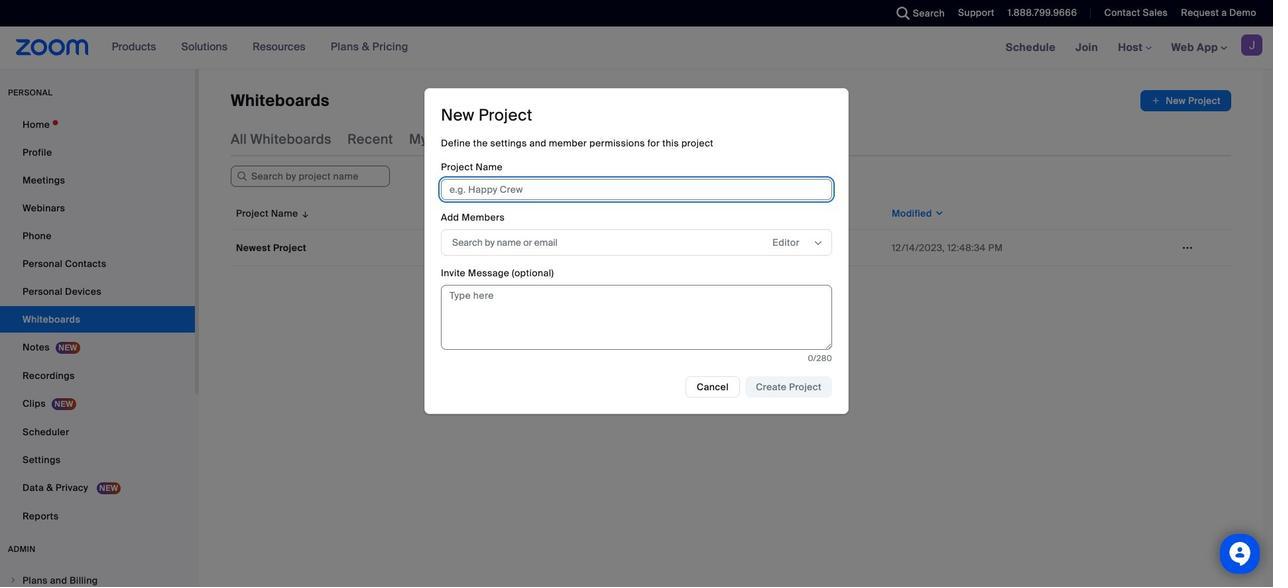 Task type: vqa. For each thing, say whether or not it's contained in the screenshot.
'menu bar'
no



Task type: locate. For each thing, give the bounding box(es) containing it.
banner
[[0, 27, 1274, 70]]

meetings navigation
[[996, 27, 1274, 70]]

product information navigation
[[102, 27, 418, 69]]

heading
[[441, 105, 533, 125]]

application
[[231, 198, 1242, 277]]

dialog
[[425, 88, 849, 414]]

personal menu menu
[[0, 111, 195, 531]]

e.g. Happy Crew text field
[[441, 179, 832, 200]]

add image
[[1152, 94, 1161, 107]]

edit project image
[[1177, 242, 1199, 254]]



Task type: describe. For each thing, give the bounding box(es) containing it.
arrow down image
[[298, 206, 310, 222]]

Search by name or email,Search by name or email text field
[[452, 233, 745, 253]]

show options image
[[813, 238, 824, 249]]

tabs of all whiteboard page tab list
[[231, 122, 811, 157]]

Invite Message (optional) text field
[[441, 285, 832, 350]]

Search text field
[[231, 166, 390, 187]]



